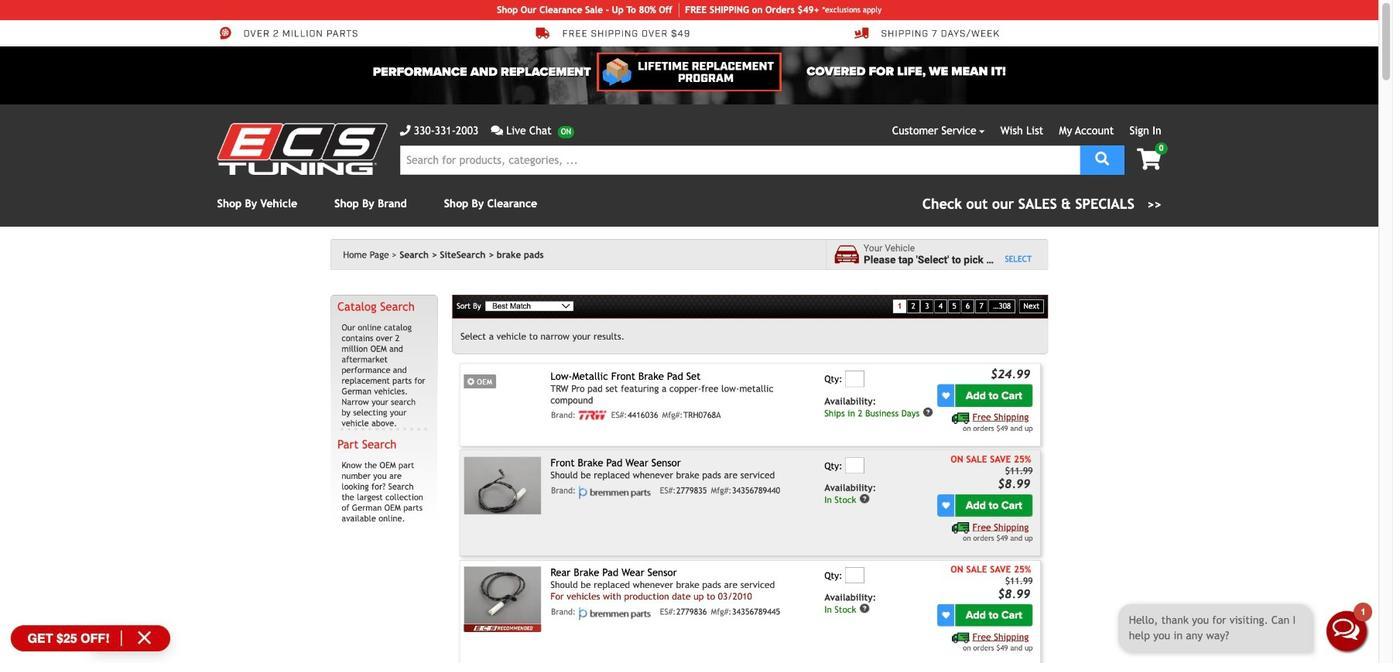 Task type: vqa. For each thing, say whether or not it's contained in the screenshot.
first Bremmen Parts - Corporate Logo from the top of the page
yes



Task type: locate. For each thing, give the bounding box(es) containing it.
2 bremmen parts - corporate logo image from the top
[[579, 608, 656, 621]]

2 free shipping image from the top
[[952, 523, 970, 534]]

free shipping image
[[952, 413, 970, 424], [952, 523, 970, 534], [952, 633, 970, 644]]

0 vertical spatial free shipping image
[[952, 413, 970, 424]]

1 vertical spatial question sign image
[[859, 604, 870, 615]]

free shipping image for first add to wish list image from the bottom
[[952, 633, 970, 644]]

0 vertical spatial bremmen parts - corporate logo image
[[579, 486, 656, 499]]

es#2779836 - 34356789445 - rear brake pad wear sensor - should be replaced whenever brake pads are serviced - bremmen parts - bmw image
[[464, 567, 541, 625]]

1 vertical spatial add to wish list image
[[942, 612, 950, 620]]

comments image
[[491, 125, 503, 136]]

add to wish list image
[[942, 392, 950, 400], [942, 612, 950, 620]]

None text field
[[845, 458, 865, 474]]

2 vertical spatial free shipping image
[[952, 633, 970, 644]]

1 free shipping image from the top
[[952, 413, 970, 424]]

2 add to wish list image from the top
[[942, 612, 950, 620]]

1 vertical spatial bremmen parts - corporate logo image
[[579, 608, 656, 621]]

shopping cart image
[[1137, 149, 1162, 170]]

phone image
[[400, 125, 411, 136]]

free shipping image for add to wish list icon
[[952, 523, 970, 534]]

Search text field
[[400, 145, 1080, 175]]

1 bremmen parts - corporate logo image from the top
[[579, 486, 656, 499]]

0 vertical spatial add to wish list image
[[942, 392, 950, 400]]

None text field
[[845, 371, 865, 388], [845, 568, 865, 584], [845, 371, 865, 388], [845, 568, 865, 584]]

question sign image
[[859, 494, 870, 505], [859, 604, 870, 615]]

ecs tuning recommends this product. image
[[464, 625, 541, 633]]

0 vertical spatial question sign image
[[859, 494, 870, 505]]

1 vertical spatial free shipping image
[[952, 523, 970, 534]]

bremmen parts - corporate logo image
[[579, 486, 656, 499], [579, 608, 656, 621]]

3 free shipping image from the top
[[952, 633, 970, 644]]



Task type: describe. For each thing, give the bounding box(es) containing it.
question sign image
[[923, 407, 933, 418]]

es#2779835 - 34356789440 - front brake pad wear sensor - should be replaced whenever brake pads are serviced - bremmen parts - bmw image
[[464, 457, 541, 515]]

ecs tuning image
[[217, 123, 387, 175]]

search image
[[1095, 153, 1109, 167]]

lifetime replacement program banner image
[[597, 53, 782, 91]]

bremmen parts - corporate logo image for 1st question sign image
[[579, 486, 656, 499]]

2 question sign image from the top
[[859, 604, 870, 615]]

1 add to wish list image from the top
[[942, 392, 950, 400]]

add to wish list image
[[942, 502, 950, 510]]

1 question sign image from the top
[[859, 494, 870, 505]]

trw - corporate logo image
[[579, 411, 607, 420]]

bremmen parts - corporate logo image for 1st question sign image from the bottom
[[579, 608, 656, 621]]



